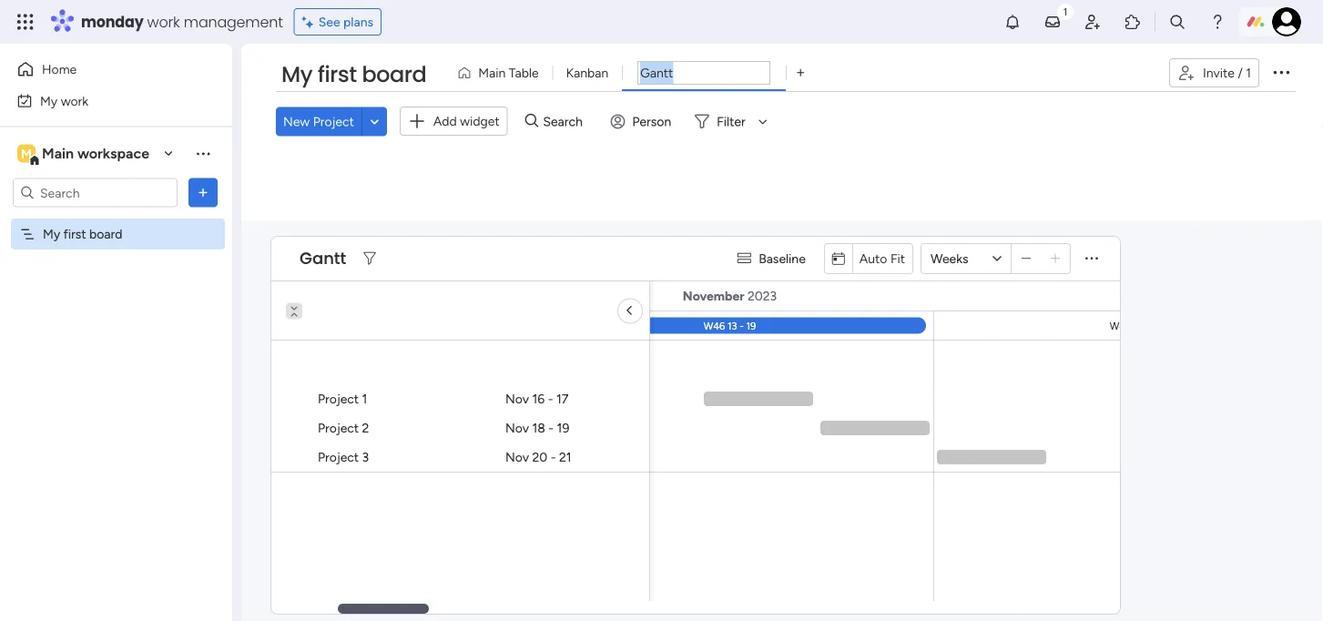 Task type: describe. For each thing, give the bounding box(es) containing it.
v2 collapse up image
[[286, 309, 302, 321]]

november
[[683, 288, 745, 303]]

search everything image
[[1169, 13, 1187, 31]]

main workspace
[[42, 145, 149, 162]]

18
[[533, 420, 546, 436]]

see plans button
[[294, 8, 382, 36]]

project inside button
[[313, 114, 354, 129]]

m
[[21, 146, 32, 161]]

table
[[509, 65, 539, 81]]

1 inside button
[[1247, 65, 1252, 81]]

kanban
[[566, 65, 609, 81]]

invite / 1 button
[[1170, 58, 1260, 87]]

notifications image
[[1004, 13, 1022, 31]]

see plans
[[319, 14, 374, 30]]

november 2023
[[683, 288, 777, 303]]

my first board inside my first board list box
[[43, 226, 122, 242]]

2023
[[748, 288, 777, 303]]

v2 search image
[[525, 111, 539, 132]]

12
[[337, 319, 346, 332]]

home button
[[11, 55, 196, 84]]

board inside "my first board" field
[[362, 59, 427, 90]]

workspace options image
[[194, 144, 212, 162]]

26
[[1155, 319, 1167, 332]]

invite
[[1204, 65, 1235, 81]]

1 horizontal spatial options image
[[1271, 61, 1293, 83]]

my inside button
[[40, 93, 58, 108]]

first inside list box
[[63, 226, 86, 242]]

Search field
[[539, 109, 593, 134]]

first inside field
[[318, 59, 357, 90]]

v2 funnel image
[[364, 252, 376, 265]]

17
[[557, 391, 569, 406]]

plans
[[344, 14, 374, 30]]

Search in workspace field
[[38, 182, 152, 203]]

filter button
[[688, 107, 774, 136]]

- for w47   20 - 26
[[1149, 319, 1153, 332]]

work for monday
[[147, 11, 180, 32]]

v2 minus image
[[1022, 252, 1032, 265]]

21
[[559, 449, 572, 465]]

add
[[434, 113, 457, 129]]

nov for nov 18 - 19
[[506, 420, 529, 436]]

project 1
[[318, 391, 368, 406]]

1 image
[[1058, 1, 1074, 21]]

my inside list box
[[43, 226, 60, 242]]

angle right image
[[629, 302, 632, 319]]

w45
[[298, 319, 319, 332]]

weeks
[[931, 251, 969, 266]]

main table
[[479, 65, 539, 81]]

more dots image
[[1086, 252, 1099, 265]]

workspace
[[77, 145, 149, 162]]

/
[[1239, 65, 1243, 81]]

auto fit
[[860, 250, 906, 266]]

baseline
[[759, 251, 806, 266]]

nov for nov 16 - 17
[[506, 391, 529, 406]]

arrow down image
[[752, 110, 774, 132]]

dapulse drag handle 3 image
[[282, 252, 290, 265]]

v2 today image
[[833, 252, 845, 265]]

fit
[[891, 250, 906, 266]]

My first board field
[[277, 59, 431, 90]]

project for project 2
[[318, 420, 359, 436]]

nov 18 - 19
[[506, 420, 570, 436]]

invite / 1
[[1204, 65, 1252, 81]]

nov 20 - 21
[[506, 449, 572, 465]]

home
[[42, 62, 77, 77]]

see
[[319, 14, 340, 30]]



Task type: locate. For each thing, give the bounding box(es) containing it.
1 horizontal spatial 19
[[747, 319, 757, 332]]

main inside the workspace selection element
[[42, 145, 74, 162]]

options image right /
[[1271, 61, 1293, 83]]

first
[[318, 59, 357, 90], [63, 226, 86, 242]]

add widget
[[434, 113, 500, 129]]

my down home
[[40, 93, 58, 108]]

apps image
[[1124, 13, 1143, 31]]

nov for nov 20 - 21
[[506, 449, 529, 465]]

- left 26
[[1149, 319, 1153, 332]]

nov left 18
[[506, 420, 529, 436]]

2
[[362, 420, 369, 436]]

gantt
[[300, 246, 346, 270]]

19 for w46   13 - 19
[[747, 319, 757, 332]]

invite members image
[[1084, 13, 1102, 31]]

work
[[147, 11, 180, 32], [61, 93, 88, 108]]

1 vertical spatial first
[[63, 226, 86, 242]]

workspace selection element
[[17, 143, 152, 166]]

board
[[362, 59, 427, 90], [89, 226, 122, 242]]

1 nov from the top
[[506, 391, 529, 406]]

1 vertical spatial nov
[[506, 420, 529, 436]]

1 right /
[[1247, 65, 1252, 81]]

work right monday
[[147, 11, 180, 32]]

workspace image
[[17, 144, 36, 164]]

main inside button
[[479, 65, 506, 81]]

project for project 1
[[318, 391, 359, 406]]

1 vertical spatial work
[[61, 93, 88, 108]]

- right 6
[[330, 319, 334, 332]]

options image
[[1271, 61, 1293, 83], [194, 184, 212, 202]]

project 3
[[318, 449, 369, 465]]

0 vertical spatial nov
[[506, 391, 529, 406]]

1 horizontal spatial main
[[479, 65, 506, 81]]

16
[[533, 391, 545, 406]]

person
[[633, 114, 672, 129]]

board down search in workspace field
[[89, 226, 122, 242]]

- for w46   13 - 19
[[740, 319, 744, 332]]

19 right 18
[[557, 420, 570, 436]]

project for project 3
[[318, 449, 359, 465]]

my up new
[[282, 59, 313, 90]]

19 right 13
[[747, 319, 757, 332]]

my first board list box
[[0, 215, 232, 496]]

my first board up angle down icon
[[282, 59, 427, 90]]

1 vertical spatial 1
[[362, 391, 368, 406]]

w46
[[704, 319, 726, 332]]

person button
[[603, 107, 683, 136]]

1 vertical spatial 19
[[557, 420, 570, 436]]

- for nov 16 - 17
[[548, 391, 554, 406]]

work down home
[[61, 93, 88, 108]]

nov 16 - 17
[[506, 391, 569, 406]]

auto
[[860, 250, 888, 266]]

- for w45   6 - 12
[[330, 319, 334, 332]]

main right workspace icon
[[42, 145, 74, 162]]

0 horizontal spatial options image
[[194, 184, 212, 202]]

work inside my work button
[[61, 93, 88, 108]]

1 vertical spatial 20
[[533, 449, 548, 465]]

option
[[0, 218, 232, 221]]

new
[[283, 114, 310, 129]]

0 vertical spatial work
[[147, 11, 180, 32]]

1 vertical spatial options image
[[194, 184, 212, 202]]

my down search in workspace field
[[43, 226, 60, 242]]

19
[[747, 319, 757, 332], [557, 420, 570, 436]]

1 horizontal spatial board
[[362, 59, 427, 90]]

project right new
[[313, 114, 354, 129]]

1 up 2
[[362, 391, 368, 406]]

main for main table
[[479, 65, 506, 81]]

main left table
[[479, 65, 506, 81]]

3 nov from the top
[[506, 449, 529, 465]]

0 vertical spatial 20
[[1134, 319, 1146, 332]]

20 for nov
[[533, 449, 548, 465]]

20 right "w47"
[[1134, 319, 1146, 332]]

help image
[[1209, 13, 1227, 31]]

my
[[282, 59, 313, 90], [40, 93, 58, 108], [43, 226, 60, 242]]

1 horizontal spatial 1
[[1247, 65, 1252, 81]]

john smith image
[[1273, 7, 1302, 36]]

1 vertical spatial board
[[89, 226, 122, 242]]

0 vertical spatial my first board
[[282, 59, 427, 90]]

my first board inside "my first board" field
[[282, 59, 427, 90]]

w47
[[1110, 319, 1132, 332]]

widget
[[460, 113, 500, 129]]

v2 collapse down image
[[286, 296, 302, 308]]

20 left 21
[[533, 449, 548, 465]]

gantt main content
[[118, 221, 1324, 621]]

project up project 2
[[318, 391, 359, 406]]

my inside field
[[282, 59, 313, 90]]

0 horizontal spatial work
[[61, 93, 88, 108]]

kanban button
[[553, 58, 622, 87]]

first up new project button on the left top of the page
[[318, 59, 357, 90]]

nov left 16
[[506, 391, 529, 406]]

0 horizontal spatial 20
[[533, 449, 548, 465]]

1
[[1247, 65, 1252, 81], [362, 391, 368, 406]]

0 vertical spatial options image
[[1271, 61, 1293, 83]]

2 nov from the top
[[506, 420, 529, 436]]

0 horizontal spatial first
[[63, 226, 86, 242]]

w45   6 - 12
[[298, 319, 346, 332]]

board up angle down icon
[[362, 59, 427, 90]]

w47   20 - 26
[[1110, 319, 1167, 332]]

0 vertical spatial first
[[318, 59, 357, 90]]

nov
[[506, 391, 529, 406], [506, 420, 529, 436], [506, 449, 529, 465]]

project 2
[[318, 420, 369, 436]]

options image down workspace options image
[[194, 184, 212, 202]]

new project
[[283, 114, 354, 129]]

add widget button
[[400, 107, 508, 136]]

0 horizontal spatial board
[[89, 226, 122, 242]]

1 horizontal spatial 20
[[1134, 319, 1146, 332]]

19 for nov 18 - 19
[[557, 420, 570, 436]]

0 vertical spatial main
[[479, 65, 506, 81]]

0 vertical spatial 1
[[1247, 65, 1252, 81]]

add view image
[[797, 66, 805, 79]]

- left 17
[[548, 391, 554, 406]]

- right 13
[[740, 319, 744, 332]]

auto fit button
[[853, 244, 913, 273]]

2 vertical spatial nov
[[506, 449, 529, 465]]

None field
[[638, 61, 771, 85]]

2 vertical spatial my
[[43, 226, 60, 242]]

project left 3
[[318, 449, 359, 465]]

6
[[322, 319, 328, 332]]

new project button
[[276, 107, 362, 136]]

0 horizontal spatial main
[[42, 145, 74, 162]]

- left 21
[[551, 449, 556, 465]]

1 vertical spatial my first board
[[43, 226, 122, 242]]

project left 2
[[318, 420, 359, 436]]

3
[[362, 449, 369, 465]]

0 horizontal spatial 19
[[557, 420, 570, 436]]

my work
[[40, 93, 88, 108]]

1 vertical spatial my
[[40, 93, 58, 108]]

monday work management
[[81, 11, 283, 32]]

0 horizontal spatial 1
[[362, 391, 368, 406]]

- for nov 20 - 21
[[551, 449, 556, 465]]

inbox image
[[1044, 13, 1062, 31]]

main for main workspace
[[42, 145, 74, 162]]

nov down nov 18 - 19
[[506, 449, 529, 465]]

- for nov 18 - 19
[[549, 420, 554, 436]]

management
[[184, 11, 283, 32]]

1 horizontal spatial work
[[147, 11, 180, 32]]

project
[[313, 114, 354, 129], [318, 391, 359, 406], [318, 420, 359, 436], [318, 449, 359, 465]]

1 inside "gantt" main content
[[362, 391, 368, 406]]

0 vertical spatial board
[[362, 59, 427, 90]]

20 for w47
[[1134, 319, 1146, 332]]

main
[[479, 65, 506, 81], [42, 145, 74, 162]]

w46   13 - 19
[[704, 319, 757, 332]]

board inside my first board list box
[[89, 226, 122, 242]]

angle down image
[[370, 115, 379, 128]]

my work button
[[11, 86, 196, 115]]

13
[[728, 319, 738, 332]]

my first board down search in workspace field
[[43, 226, 122, 242]]

my first board
[[282, 59, 427, 90], [43, 226, 122, 242]]

first down search in workspace field
[[63, 226, 86, 242]]

baseline button
[[730, 244, 817, 273]]

- right 18
[[549, 420, 554, 436]]

0 vertical spatial 19
[[747, 319, 757, 332]]

0 horizontal spatial my first board
[[43, 226, 122, 242]]

0 vertical spatial my
[[282, 59, 313, 90]]

-
[[330, 319, 334, 332], [740, 319, 744, 332], [1149, 319, 1153, 332], [548, 391, 554, 406], [549, 420, 554, 436], [551, 449, 556, 465]]

work for my
[[61, 93, 88, 108]]

filter
[[717, 114, 746, 129]]

1 horizontal spatial my first board
[[282, 59, 427, 90]]

monday
[[81, 11, 144, 32]]

main table button
[[450, 58, 553, 87]]

1 horizontal spatial first
[[318, 59, 357, 90]]

1 vertical spatial main
[[42, 145, 74, 162]]

20
[[1134, 319, 1146, 332], [533, 449, 548, 465]]

select product image
[[16, 13, 35, 31]]



Task type: vqa. For each thing, say whether or not it's contained in the screenshot.
'-' for Nov 16 - 17
yes



